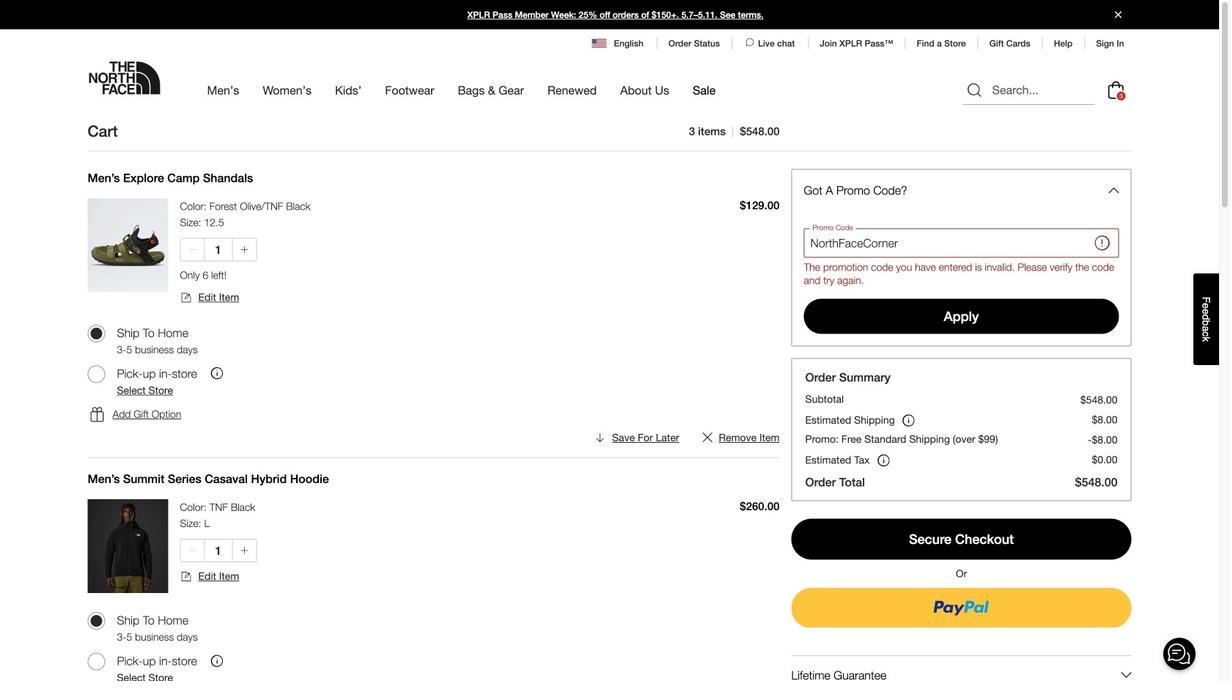 Task type: vqa. For each thing, say whether or not it's contained in the screenshot.
Close image
yes



Task type: locate. For each thing, give the bounding box(es) containing it.
this item can be picked up from the selected store depending on the item availability at the store. image
[[209, 365, 225, 382], [209, 653, 225, 669]]

None number field
[[205, 239, 232, 261], [205, 540, 232, 562], [205, 239, 232, 261], [205, 540, 232, 562]]

increase image
[[240, 245, 249, 255]]

None text field
[[804, 229, 1120, 258]]

1 vertical spatial this item can be picked up from the selected store depending on the item availability at the store. image
[[209, 653, 225, 669]]

2 edit item image from the top
[[180, 571, 193, 583]]

0 vertical spatial edit item image
[[180, 291, 193, 304]]

estimated shipping tooltip image
[[901, 413, 918, 429]]

1 this item can be picked up from the selected store depending on the item availability at the store. image from the top
[[209, 365, 225, 382]]

search all image
[[966, 81, 984, 99]]

1 vertical spatial edit item image
[[180, 571, 193, 583]]

Search search field
[[963, 76, 1095, 105]]

edit item image
[[180, 291, 193, 304], [180, 571, 193, 583]]

alert
[[804, 261, 1120, 287]]

0 vertical spatial this item can be picked up from the selected store depending on the item availability at the store. image
[[209, 365, 225, 382]]

save for later image
[[594, 432, 607, 444]]

men's explore camp shandals image
[[88, 198, 168, 292]]

estimated tax tooltip image
[[876, 453, 892, 469]]



Task type: describe. For each thing, give the bounding box(es) containing it.
close image
[[1109, 11, 1128, 18]]

remove item image
[[703, 433, 713, 443]]

the north face home page image
[[89, 62, 160, 95]]

2 this item can be picked up from the selected store depending on the item availability at the store. image from the top
[[209, 653, 225, 669]]

1 edit item image from the top
[[180, 291, 193, 304]]

increase image
[[240, 546, 249, 556]]

men's summit series casaval hybrid hoodie image
[[88, 500, 168, 593]]



